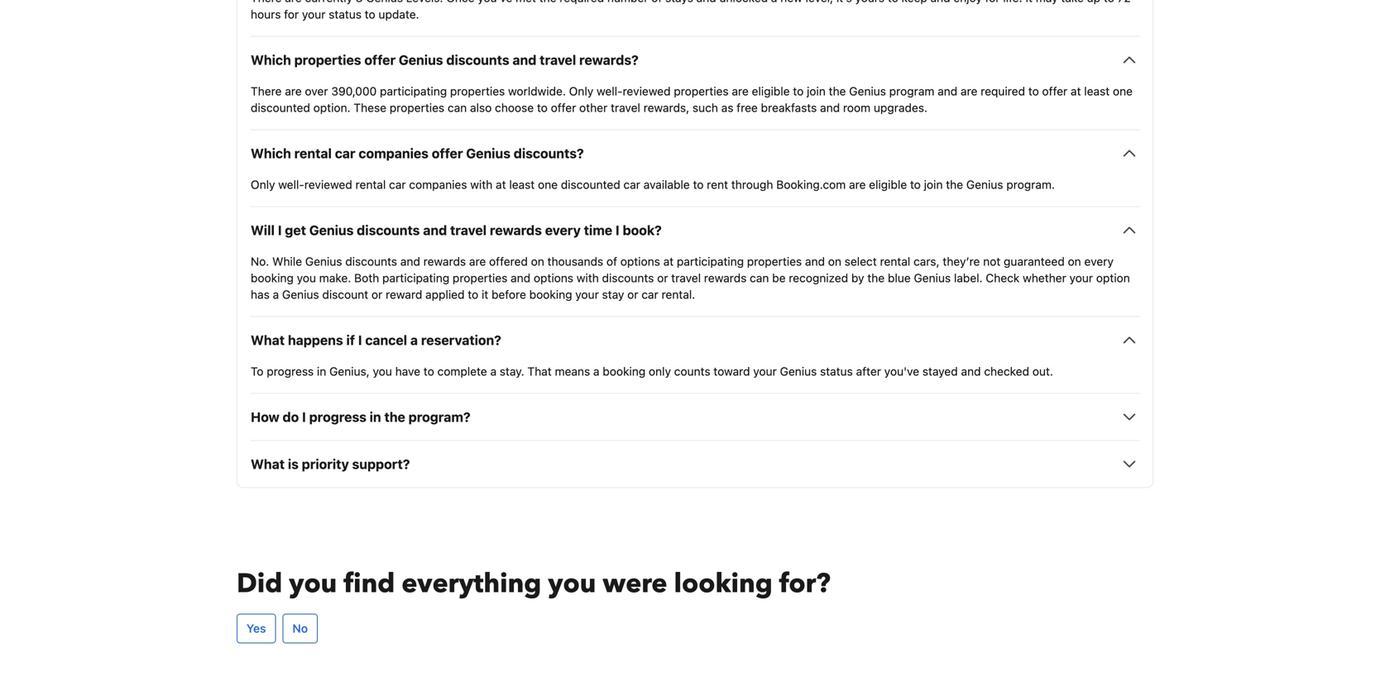 Task type: describe. For each thing, give the bounding box(es) containing it.
with inside 'no. while genius discounts and rewards are offered on thousands of options at participating properties and on select rental cars, they're not guaranteed on every booking you make. both participating properties and options with discounts or travel rewards can be recognized by the blue genius label. check whether your option has a genius discount or reward applied to it before booking your stay or car rental.'
[[577, 271, 599, 285]]

unlocked
[[720, 0, 768, 4]]

genius right toward
[[780, 365, 817, 379]]

only well-reviewed rental car companies with at least one discounted car available to rent through booking.com are eligible to join the genius program.
[[251, 178, 1055, 191]]

such
[[693, 101, 718, 114]]

i left get
[[278, 222, 282, 238]]

is
[[288, 457, 299, 472]]

what is priority support? button
[[251, 455, 1140, 475]]

genius down the also
[[466, 146, 511, 161]]

are right program
[[961, 84, 978, 98]]

reward
[[386, 288, 422, 302]]

in inside dropdown button
[[370, 410, 381, 425]]

your inside there are currently 3 genius levels. once you've met the required number of stays and unlocked a new level, it's yours to keep and enjoy for life! it may take up to 72 hours for your status to update.
[[302, 7, 326, 21]]

support?
[[352, 457, 410, 472]]

rewards?
[[579, 52, 639, 68]]

blue
[[888, 271, 911, 285]]

also
[[470, 101, 492, 114]]

upgrades.
[[874, 101, 928, 114]]

which rental car companies offer genius discounts? button
[[251, 143, 1140, 163]]

it's
[[837, 0, 852, 4]]

properties up such
[[674, 84, 729, 98]]

there for there are currently 3 genius levels. once you've met the required number of stays and unlocked a new level, it's yours to keep and enjoy for life! it may take up to 72 hours for your status to update.
[[251, 0, 282, 4]]

1 vertical spatial at
[[496, 178, 506, 191]]

looking
[[674, 566, 773, 602]]

travel inside there are over 390,000 participating properties worldwide. only well-reviewed properties are eligible to join the genius program and are required to offer at least one discounted option. these properties can also choose to offer other travel rewards, such as free breakfasts and room upgrades.
[[611, 101, 640, 114]]

you've
[[885, 365, 920, 379]]

time
[[584, 222, 613, 238]]

2 vertical spatial booking
[[603, 365, 646, 379]]

check
[[986, 271, 1020, 285]]

rental.
[[662, 288, 695, 302]]

take
[[1061, 0, 1084, 4]]

genius down while
[[282, 288, 319, 302]]

390,000
[[331, 84, 377, 98]]

2 on from the left
[[828, 255, 842, 268]]

available
[[644, 178, 690, 191]]

guaranteed
[[1004, 255, 1065, 268]]

room
[[843, 101, 871, 114]]

and up recognized
[[805, 255, 825, 268]]

the inside 'no. while genius discounts and rewards are offered on thousands of options at participating properties and on select rental cars, they're not guaranteed on every booking you make. both participating properties and options with discounts or travel rewards can be recognized by the blue genius label. check whether your option has a genius discount or reward applied to it before booking your stay or car rental.'
[[868, 271, 885, 285]]

stay.
[[500, 365, 524, 379]]

a inside dropdown button
[[410, 333, 418, 348]]

3 on from the left
[[1068, 255, 1081, 268]]

3
[[356, 0, 363, 4]]

be
[[772, 271, 786, 285]]

make.
[[319, 271, 351, 285]]

required inside there are currently 3 genius levels. once you've met the required number of stays and unlocked a new level, it's yours to keep and enjoy for life! it may take up to 72 hours for your status to update.
[[560, 0, 604, 4]]

get
[[285, 222, 306, 238]]

properties up which rental car companies offer genius discounts?
[[390, 101, 445, 114]]

it
[[1026, 0, 1033, 4]]

level,
[[806, 0, 833, 4]]

stayed
[[923, 365, 958, 379]]

happens
[[288, 333, 343, 348]]

and up before
[[511, 271, 531, 285]]

everything
[[402, 566, 542, 602]]

0 horizontal spatial rewards
[[423, 255, 466, 268]]

progress inside dropdown button
[[309, 410, 367, 425]]

breakfasts
[[761, 101, 817, 114]]

are inside there are currently 3 genius levels. once you've met the required number of stays and unlocked a new level, it's yours to keep and enjoy for life! it may take up to 72 hours for your status to update.
[[285, 0, 302, 4]]

0 horizontal spatial one
[[538, 178, 558, 191]]

1 vertical spatial options
[[534, 271, 574, 285]]

2 vertical spatial participating
[[382, 271, 450, 285]]

update.
[[379, 7, 419, 21]]

and right program
[[938, 84, 958, 98]]

did
[[237, 566, 282, 602]]

there are currently 3 genius levels. once you've met the required number of stays and unlocked a new level, it's yours to keep and enjoy for life! it may take up to 72 hours for your status to update.
[[251, 0, 1131, 21]]

and left room
[[820, 101, 840, 114]]

currently
[[305, 0, 353, 4]]

means
[[555, 365, 590, 379]]

1 horizontal spatial or
[[627, 288, 639, 302]]

properties up the also
[[450, 84, 505, 98]]

travel inside 'no. while genius discounts and rewards are offered on thousands of options at participating properties and on select rental cars, they're not guaranteed on every booking you make. both participating properties and options with discounts or travel rewards can be recognized by the blue genius label. check whether your option has a genius discount or reward applied to it before booking your stay or car rental.'
[[671, 271, 701, 285]]

1 on from the left
[[531, 255, 544, 268]]

offered
[[489, 255, 528, 268]]

i right 'do'
[[302, 410, 306, 425]]

toward
[[714, 365, 750, 379]]

what happens if i cancel a reservation?
[[251, 333, 501, 348]]

0 horizontal spatial or
[[372, 288, 383, 302]]

stays
[[665, 0, 693, 4]]

what happens if i cancel a reservation? button
[[251, 331, 1140, 350]]

0 vertical spatial with
[[470, 178, 493, 191]]

select
[[845, 255, 877, 268]]

which rental car companies offer genius discounts?
[[251, 146, 584, 161]]

has
[[251, 288, 270, 302]]

properties up it
[[453, 271, 508, 285]]

program?
[[409, 410, 471, 425]]

no
[[293, 622, 308, 636]]

72
[[1118, 0, 1131, 4]]

there are over 390,000 participating properties worldwide. only well-reviewed properties are eligible to join the genius program and are required to offer at least one discounted option. these properties can also choose to offer other travel rewards, such as free breakfasts and room upgrades.
[[251, 84, 1133, 114]]

a inside 'no. while genius discounts and rewards are offered on thousands of options at participating properties and on select rental cars, they're not guaranteed on every booking you make. both participating properties and options with discounts or travel rewards can be recognized by the blue genius label. check whether your option has a genius discount or reward applied to it before booking your stay or car rental.'
[[273, 288, 279, 302]]

over
[[305, 84, 328, 98]]

stay
[[602, 288, 624, 302]]

were
[[603, 566, 667, 602]]

join inside there are over 390,000 participating properties worldwide. only well-reviewed properties are eligible to join the genius program and are required to offer at least one discounted option. these properties can also choose to offer other travel rewards, such as free breakfasts and room upgrades.
[[807, 84, 826, 98]]

will
[[251, 222, 275, 238]]

whether
[[1023, 271, 1067, 285]]

rental inside which rental car companies offer genius discounts? dropdown button
[[294, 146, 332, 161]]

can inside 'no. while genius discounts and rewards are offered on thousands of options at participating properties and on select rental cars, they're not guaranteed on every booking you make. both participating properties and options with discounts or travel rewards can be recognized by the blue genius label. check whether your option has a genius discount or reward applied to it before booking your stay or car rental.'
[[750, 271, 769, 285]]

car left available
[[624, 178, 641, 191]]

applied
[[426, 288, 465, 302]]

the inside dropdown button
[[384, 410, 405, 425]]

car inside dropdown button
[[335, 146, 356, 161]]

you left were
[[548, 566, 596, 602]]

through
[[731, 178, 773, 191]]

if
[[346, 333, 355, 348]]

how do i progress in the program?
[[251, 410, 471, 425]]

a right means
[[593, 365, 600, 379]]

0 vertical spatial progress
[[267, 365, 314, 379]]

there for there are over 390,000 participating properties worldwide. only well-reviewed properties are eligible to join the genius program and are required to offer at least one discounted option. these properties can also choose to offer other travel rewards, such as free breakfasts and room upgrades.
[[251, 84, 282, 98]]

1 vertical spatial discounted
[[561, 178, 620, 191]]

your left stay
[[575, 288, 599, 302]]

travel up it
[[450, 222, 487, 238]]

may
[[1036, 0, 1058, 4]]

program.
[[1007, 178, 1055, 191]]

new
[[781, 0, 803, 4]]

1 vertical spatial participating
[[677, 255, 744, 268]]

the left program.
[[946, 178, 963, 191]]

and up applied
[[423, 222, 447, 238]]

0 vertical spatial options
[[621, 255, 660, 268]]

do
[[283, 410, 299, 425]]

before
[[492, 288, 526, 302]]

properties inside dropdown button
[[294, 52, 361, 68]]

at inside there are over 390,000 participating properties worldwide. only well-reviewed properties are eligible to join the genius program and are required to offer at least one discounted option. these properties can also choose to offer other travel rewards, such as free breakfasts and room upgrades.
[[1071, 84, 1081, 98]]

1 vertical spatial status
[[820, 365, 853, 379]]

a left stay. at the left bottom of the page
[[490, 365, 497, 379]]

book?
[[623, 222, 662, 238]]

only
[[649, 365, 671, 379]]

0 horizontal spatial for
[[284, 7, 299, 21]]

label.
[[954, 271, 983, 285]]

have
[[395, 365, 420, 379]]

no.
[[251, 255, 269, 268]]

no button
[[283, 614, 318, 644]]

0 vertical spatial booking
[[251, 271, 294, 285]]

travel up worldwide.
[[540, 52, 576, 68]]

by
[[852, 271, 864, 285]]

these
[[354, 101, 387, 114]]



Task type: locate. For each thing, give the bounding box(es) containing it.
1 horizontal spatial only
[[569, 84, 594, 98]]

rental up blue
[[880, 255, 911, 268]]

of inside there are currently 3 genius levels. once you've met the required number of stays and unlocked a new level, it's yours to keep and enjoy for life! it may take up to 72 hours for your status to update.
[[652, 0, 662, 4]]

1 horizontal spatial join
[[924, 178, 943, 191]]

1 vertical spatial well-
[[278, 178, 304, 191]]

to
[[251, 365, 264, 379]]

0 vertical spatial what
[[251, 333, 285, 348]]

least inside there are over 390,000 participating properties worldwide. only well-reviewed properties are eligible to join the genius program and are required to offer at least one discounted option. these properties can also choose to offer other travel rewards, such as free breakfasts and room upgrades.
[[1084, 84, 1110, 98]]

reviewed inside there are over 390,000 participating properties worldwide. only well-reviewed properties are eligible to join the genius program and are required to offer at least one discounted option. these properties can also choose to offer other travel rewards, such as free breakfasts and room upgrades.
[[623, 84, 671, 98]]

properties up "over"
[[294, 52, 361, 68]]

0 vertical spatial discounted
[[251, 101, 310, 114]]

are left currently
[[285, 0, 302, 4]]

your left option
[[1070, 271, 1093, 285]]

in left genius,
[[317, 365, 326, 379]]

in up support?
[[370, 410, 381, 425]]

discounted up "time"
[[561, 178, 620, 191]]

0 horizontal spatial least
[[509, 178, 535, 191]]

enjoy
[[954, 0, 982, 4]]

they're
[[943, 255, 980, 268]]

well- up 'other'
[[597, 84, 623, 98]]

status down 3
[[329, 7, 362, 21]]

the inside there are currently 3 genius levels. once you've met the required number of stays and unlocked a new level, it's yours to keep and enjoy for life! it may take up to 72 hours for your status to update.
[[539, 0, 557, 4]]

2 horizontal spatial rewards
[[704, 271, 747, 285]]

it
[[482, 288, 489, 302]]

booking down thousands
[[529, 288, 572, 302]]

2 horizontal spatial on
[[1068, 255, 1081, 268]]

how do i progress in the program? button
[[251, 407, 1140, 427]]

rewards up applied
[[423, 255, 466, 268]]

1 vertical spatial can
[[750, 271, 769, 285]]

genius down update.
[[399, 52, 443, 68]]

life!
[[1003, 0, 1023, 4]]

at inside 'no. while genius discounts and rewards are offered on thousands of options at participating properties and on select rental cars, they're not guaranteed on every booking you make. both participating properties and options with discounts or travel rewards can be recognized by the blue genius label. check whether your option has a genius discount or reward applied to it before booking your stay or car rental.'
[[663, 255, 674, 268]]

can inside there are over 390,000 participating properties worldwide. only well-reviewed properties are eligible to join the genius program and are required to offer at least one discounted option. these properties can also choose to offer other travel rewards, such as free breakfasts and room upgrades.
[[448, 101, 467, 114]]

what inside what happens if i cancel a reservation? dropdown button
[[251, 333, 285, 348]]

1 horizontal spatial rewards
[[490, 222, 542, 238]]

the right met
[[539, 0, 557, 4]]

status inside there are currently 3 genius levels. once you've met the required number of stays and unlocked a new level, it's yours to keep and enjoy for life! it may take up to 72 hours for your status to update.
[[329, 7, 362, 21]]

discounted
[[251, 101, 310, 114], [561, 178, 620, 191]]

0 horizontal spatial of
[[607, 255, 617, 268]]

only up 'other'
[[569, 84, 594, 98]]

are inside 'no. while genius discounts and rewards are offered on thousands of options at participating properties and on select rental cars, they're not guaranteed on every booking you make. both participating properties and options with discounts or travel rewards can be recognized by the blue genius label. check whether your option has a genius discount or reward applied to it before booking your stay or car rental.'
[[469, 255, 486, 268]]

only up the will
[[251, 178, 275, 191]]

you've
[[478, 0, 513, 4]]

eligible right booking.com at the top
[[869, 178, 907, 191]]

free
[[737, 101, 758, 114]]

you inside 'no. while genius discounts and rewards are offered on thousands of options at participating properties and on select rental cars, they're not guaranteed on every booking you make. both participating properties and options with discounts or travel rewards can be recognized by the blue genius label. check whether your option has a genius discount or reward applied to it before booking your stay or car rental.'
[[297, 271, 316, 285]]

join up breakfasts
[[807, 84, 826, 98]]

1 horizontal spatial eligible
[[869, 178, 907, 191]]

1 vertical spatial progress
[[309, 410, 367, 425]]

0 vertical spatial rental
[[294, 146, 332, 161]]

0 horizontal spatial on
[[531, 255, 544, 268]]

only inside there are over 390,000 participating properties worldwide. only well-reviewed properties are eligible to join the genius program and are required to offer at least one discounted option. these properties can also choose to offer other travel rewards, such as free breakfasts and room upgrades.
[[569, 84, 594, 98]]

1 horizontal spatial discounted
[[561, 178, 620, 191]]

2 what from the top
[[251, 457, 285, 472]]

reviewed up get
[[304, 178, 352, 191]]

a inside there are currently 3 genius levels. once you've met the required number of stays and unlocked a new level, it's yours to keep and enjoy for life! it may take up to 72 hours for your status to update.
[[771, 0, 778, 4]]

0 vertical spatial well-
[[597, 84, 623, 98]]

can
[[448, 101, 467, 114], [750, 271, 769, 285]]

or down both at the top of the page
[[372, 288, 383, 302]]

can left be
[[750, 271, 769, 285]]

which
[[251, 52, 291, 68], [251, 146, 291, 161]]

every inside dropdown button
[[545, 222, 581, 238]]

a
[[771, 0, 778, 4], [273, 288, 279, 302], [410, 333, 418, 348], [490, 365, 497, 379], [593, 365, 600, 379]]

on right 'guaranteed'
[[1068, 255, 1081, 268]]

program
[[889, 84, 935, 98]]

1 horizontal spatial booking
[[529, 288, 572, 302]]

or right stay
[[627, 288, 639, 302]]

1 horizontal spatial required
[[981, 84, 1025, 98]]

every inside 'no. while genius discounts and rewards are offered on thousands of options at participating properties and on select rental cars, they're not guaranteed on every booking you make. both participating properties and options with discounts or travel rewards can be recognized by the blue genius label. check whether your option has a genius discount or reward applied to it before booking your stay or car rental.'
[[1085, 255, 1114, 268]]

required
[[560, 0, 604, 4], [981, 84, 1025, 98]]

and right stayed
[[961, 365, 981, 379]]

cancel
[[365, 333, 407, 348]]

participating down the which properties offer genius discounts and travel rewards? on the top of the page
[[380, 84, 447, 98]]

your
[[302, 7, 326, 21], [1070, 271, 1093, 285], [575, 288, 599, 302], [753, 365, 777, 379]]

discounts?
[[514, 146, 584, 161]]

progress right to
[[267, 365, 314, 379]]

which inside which rental car companies offer genius discounts? dropdown button
[[251, 146, 291, 161]]

you left have
[[373, 365, 392, 379]]

0 vertical spatial one
[[1113, 84, 1133, 98]]

required inside there are over 390,000 participating properties worldwide. only well-reviewed properties are eligible to join the genius program and are required to offer at least one discounted option. these properties can also choose to offer other travel rewards, such as free breakfasts and room upgrades.
[[981, 84, 1025, 98]]

2 vertical spatial rental
[[880, 255, 911, 268]]

for?
[[779, 566, 831, 602]]

to
[[888, 0, 899, 4], [1104, 0, 1115, 4], [365, 7, 376, 21], [793, 84, 804, 98], [1029, 84, 1039, 98], [537, 101, 548, 114], [693, 178, 704, 191], [910, 178, 921, 191], [468, 288, 479, 302], [424, 365, 434, 379]]

join up cars,
[[924, 178, 943, 191]]

can left the also
[[448, 101, 467, 114]]

are left "over"
[[285, 84, 302, 98]]

0 horizontal spatial at
[[496, 178, 506, 191]]

option
[[1096, 271, 1130, 285]]

keep
[[902, 0, 928, 4]]

2 horizontal spatial rental
[[880, 255, 911, 268]]

0 vertical spatial can
[[448, 101, 467, 114]]

1 vertical spatial only
[[251, 178, 275, 191]]

companies down which rental car companies offer genius discounts?
[[409, 178, 467, 191]]

one inside there are over 390,000 participating properties worldwide. only well-reviewed properties are eligible to join the genius program and are required to offer at least one discounted option. these properties can also choose to offer other travel rewards, such as free breakfasts and room upgrades.
[[1113, 84, 1133, 98]]

eligible inside there are over 390,000 participating properties worldwide. only well-reviewed properties are eligible to join the genius program and are required to offer at least one discounted option. these properties can also choose to offer other travel rewards, such as free breakfasts and room upgrades.
[[752, 84, 790, 98]]

1 vertical spatial one
[[538, 178, 558, 191]]

1 vertical spatial there
[[251, 84, 282, 98]]

which for which properties offer genius discounts and travel rewards?
[[251, 52, 291, 68]]

1 vertical spatial every
[[1085, 255, 1114, 268]]

for
[[985, 0, 1000, 4], [284, 7, 299, 21]]

rewards left be
[[704, 271, 747, 285]]

1 horizontal spatial in
[[370, 410, 381, 425]]

0 vertical spatial companies
[[359, 146, 429, 161]]

checked
[[984, 365, 1030, 379]]

0 vertical spatial every
[[545, 222, 581, 238]]

are right booking.com at the top
[[849, 178, 866, 191]]

0 vertical spatial at
[[1071, 84, 1081, 98]]

i
[[278, 222, 282, 238], [616, 222, 620, 238], [358, 333, 362, 348], [302, 410, 306, 425]]

0 horizontal spatial options
[[534, 271, 574, 285]]

which properties offer genius discounts and travel rewards? button
[[251, 50, 1140, 70]]

1 vertical spatial required
[[981, 84, 1025, 98]]

you
[[297, 271, 316, 285], [373, 365, 392, 379], [289, 566, 337, 602], [548, 566, 596, 602]]

participating up reward
[[382, 271, 450, 285]]

to progress in genius, you have to complete a stay. that means a booking only counts toward your genius status after you've stayed and checked out.
[[251, 365, 1053, 379]]

counts
[[674, 365, 711, 379]]

0 vertical spatial only
[[569, 84, 594, 98]]

not
[[983, 255, 1001, 268]]

rewards
[[490, 222, 542, 238], [423, 255, 466, 268], [704, 271, 747, 285]]

0 vertical spatial which
[[251, 52, 291, 68]]

how
[[251, 410, 279, 425]]

the up room
[[829, 84, 846, 98]]

there left "over"
[[251, 84, 282, 98]]

genius inside there are currently 3 genius levels. once you've met the required number of stays and unlocked a new level, it's yours to keep and enjoy for life! it may take up to 72 hours for your status to update.
[[366, 0, 403, 4]]

there up the hours
[[251, 0, 282, 4]]

a right has
[[273, 288, 279, 302]]

1 horizontal spatial can
[[750, 271, 769, 285]]

with up will i get genius discounts and travel rewards every time i book?
[[470, 178, 493, 191]]

0 horizontal spatial every
[[545, 222, 581, 238]]

levels.
[[406, 0, 443, 4]]

genius right get
[[309, 222, 354, 238]]

the inside there are over 390,000 participating properties worldwide. only well-reviewed properties are eligible to join the genius program and are required to offer at least one discounted option. these properties can also choose to offer other travel rewards, such as free breakfasts and room upgrades.
[[829, 84, 846, 98]]

2 there from the top
[[251, 84, 282, 98]]

what up to
[[251, 333, 285, 348]]

1 there from the top
[[251, 0, 282, 4]]

which down the hours
[[251, 52, 291, 68]]

are left the offered
[[469, 255, 486, 268]]

complete
[[437, 365, 487, 379]]

up
[[1087, 0, 1101, 4]]

find
[[344, 566, 395, 602]]

0 vertical spatial for
[[985, 0, 1000, 4]]

0 horizontal spatial rental
[[294, 146, 332, 161]]

rewards inside "will i get genius discounts and travel rewards every time i book?" dropdown button
[[490, 222, 542, 238]]

booking up has
[[251, 271, 294, 285]]

0 horizontal spatial reviewed
[[304, 178, 352, 191]]

and right keep
[[931, 0, 951, 4]]

travel
[[540, 52, 576, 68], [611, 101, 640, 114], [450, 222, 487, 238], [671, 271, 701, 285]]

on right the offered
[[531, 255, 544, 268]]

genius left program.
[[967, 178, 1004, 191]]

1 vertical spatial with
[[577, 271, 599, 285]]

2 horizontal spatial booking
[[603, 365, 646, 379]]

and up reward
[[400, 255, 420, 268]]

0 vertical spatial least
[[1084, 84, 1110, 98]]

to inside 'no. while genius discounts and rewards are offered on thousands of options at participating properties and on select rental cars, they're not guaranteed on every booking you make. both participating properties and options with discounts or travel rewards can be recognized by the blue genius label. check whether your option has a genius discount or reward applied to it before booking your stay or car rental.'
[[468, 288, 479, 302]]

1 vertical spatial least
[[509, 178, 535, 191]]

0 horizontal spatial status
[[329, 7, 362, 21]]

1 horizontal spatial for
[[985, 0, 1000, 4]]

1 horizontal spatial every
[[1085, 255, 1114, 268]]

rental down which rental car companies offer genius discounts?
[[356, 178, 386, 191]]

1 vertical spatial of
[[607, 255, 617, 268]]

0 vertical spatial participating
[[380, 84, 447, 98]]

are up free
[[732, 84, 749, 98]]

car inside 'no. while genius discounts and rewards are offered on thousands of options at participating properties and on select rental cars, they're not guaranteed on every booking you make. both participating properties and options with discounts or travel rewards can be recognized by the blue genius label. check whether your option has a genius discount or reward applied to it before booking your stay or car rental.'
[[642, 288, 659, 302]]

which inside which properties offer genius discounts and travel rewards? dropdown button
[[251, 52, 291, 68]]

1 horizontal spatial one
[[1113, 84, 1133, 98]]

or
[[657, 271, 668, 285], [372, 288, 383, 302], [627, 288, 639, 302]]

what for what happens if i cancel a reservation?
[[251, 333, 285, 348]]

participating inside there are over 390,000 participating properties worldwide. only well-reviewed properties are eligible to join the genius program and are required to offer at least one discounted option. these properties can also choose to offer other travel rewards, such as free breakfasts and room upgrades.
[[380, 84, 447, 98]]

which properties offer genius discounts and travel rewards?
[[251, 52, 639, 68]]

every up option
[[1085, 255, 1114, 268]]

1 vertical spatial reviewed
[[304, 178, 352, 191]]

companies inside dropdown button
[[359, 146, 429, 161]]

for right the hours
[[284, 7, 299, 21]]

what for what is priority support?
[[251, 457, 285, 472]]

a right cancel
[[410, 333, 418, 348]]

what left is
[[251, 457, 285, 472]]

1 vertical spatial join
[[924, 178, 943, 191]]

0 horizontal spatial in
[[317, 365, 326, 379]]

1 horizontal spatial options
[[621, 255, 660, 268]]

properties up be
[[747, 255, 802, 268]]

what
[[251, 333, 285, 348], [251, 457, 285, 472]]

1 vertical spatial companies
[[409, 178, 467, 191]]

car down option.
[[335, 146, 356, 161]]

you up no
[[289, 566, 337, 602]]

reviewed up rewards,
[[623, 84, 671, 98]]

which for which rental car companies offer genius discounts?
[[251, 146, 291, 161]]

0 vertical spatial rewards
[[490, 222, 542, 238]]

0 vertical spatial there
[[251, 0, 282, 4]]

0 horizontal spatial with
[[470, 178, 493, 191]]

0 vertical spatial of
[[652, 0, 662, 4]]

genius,
[[329, 365, 370, 379]]

0 horizontal spatial booking
[[251, 271, 294, 285]]

0 horizontal spatial only
[[251, 178, 275, 191]]

hours
[[251, 7, 281, 21]]

options down thousands
[[534, 271, 574, 285]]

i right "time"
[[616, 222, 620, 238]]

status left after
[[820, 365, 853, 379]]

0 horizontal spatial eligible
[[752, 84, 790, 98]]

options down book? at the top of the page
[[621, 255, 660, 268]]

join
[[807, 84, 826, 98], [924, 178, 943, 191]]

as
[[721, 101, 734, 114]]

of inside 'no. while genius discounts and rewards are offered on thousands of options at participating properties and on select rental cars, they're not guaranteed on every booking you make. both participating properties and options with discounts or travel rewards can be recognized by the blue genius label. check whether your option has a genius discount or reward applied to it before booking your stay or car rental.'
[[607, 255, 617, 268]]

will i get genius discounts and travel rewards every time i book?
[[251, 222, 662, 238]]

0 horizontal spatial can
[[448, 101, 467, 114]]

discounted inside there are over 390,000 participating properties worldwide. only well-reviewed properties are eligible to join the genius program and are required to offer at least one discounted option. these properties can also choose to offer other travel rewards, such as free breakfasts and room upgrades.
[[251, 101, 310, 114]]

1 vertical spatial in
[[370, 410, 381, 425]]

1 horizontal spatial rental
[[356, 178, 386, 191]]

2 vertical spatial rewards
[[704, 271, 747, 285]]

one
[[1113, 84, 1133, 98], [538, 178, 558, 191]]

1 horizontal spatial well-
[[597, 84, 623, 98]]

1 horizontal spatial at
[[663, 255, 674, 268]]

for left life!
[[985, 0, 1000, 4]]

properties
[[294, 52, 361, 68], [450, 84, 505, 98], [674, 84, 729, 98], [390, 101, 445, 114], [747, 255, 802, 268], [453, 271, 508, 285]]

out.
[[1033, 365, 1053, 379]]

that
[[528, 365, 552, 379]]

every up thousands
[[545, 222, 581, 238]]

i right if
[[358, 333, 362, 348]]

travel right 'other'
[[611, 101, 640, 114]]

what inside what is priority support? dropdown button
[[251, 457, 285, 472]]

car down which rental car companies offer genius discounts?
[[389, 178, 406, 191]]

1 horizontal spatial with
[[577, 271, 599, 285]]

car left 'rental.'
[[642, 288, 659, 302]]

which up the will
[[251, 146, 291, 161]]

there inside there are currently 3 genius levels. once you've met the required number of stays and unlocked a new level, it's yours to keep and enjoy for life! it may take up to 72 hours for your status to update.
[[251, 0, 282, 4]]

1 which from the top
[[251, 52, 291, 68]]

1 horizontal spatial reviewed
[[623, 84, 671, 98]]

1 vertical spatial booking
[[529, 288, 572, 302]]

1 vertical spatial eligible
[[869, 178, 907, 191]]

with
[[470, 178, 493, 191], [577, 271, 599, 285]]

genius up make.
[[305, 255, 342, 268]]

companies down these
[[359, 146, 429, 161]]

0 vertical spatial reviewed
[[623, 84, 671, 98]]

rewards,
[[644, 101, 690, 114]]

discount
[[322, 288, 368, 302]]

with down thousands
[[577, 271, 599, 285]]

travel up 'rental.'
[[671, 271, 701, 285]]

there inside there are over 390,000 participating properties worldwide. only well-reviewed properties are eligible to join the genius program and are required to offer at least one discounted option. these properties can also choose to offer other travel rewards, such as free breakfasts and room upgrades.
[[251, 84, 282, 98]]

1 horizontal spatial status
[[820, 365, 853, 379]]

2 horizontal spatial or
[[657, 271, 668, 285]]

yours
[[855, 0, 885, 4]]

genius inside there are over 390,000 participating properties worldwide. only well-reviewed properties are eligible to join the genius program and are required to offer at least one discounted option. these properties can also choose to offer other travel rewards, such as free breakfasts and room upgrades.
[[849, 84, 886, 98]]

booking left only
[[603, 365, 646, 379]]

eligible up breakfasts
[[752, 84, 790, 98]]

both
[[354, 271, 379, 285]]

participating down "will i get genius discounts and travel rewards every time i book?" dropdown button
[[677, 255, 744, 268]]

2 which from the top
[[251, 146, 291, 161]]

thousands
[[548, 255, 603, 268]]

what is priority support?
[[251, 457, 410, 472]]

reservation?
[[421, 333, 501, 348]]

and right "stays"
[[697, 0, 716, 4]]

well- up get
[[278, 178, 304, 191]]

0 horizontal spatial join
[[807, 84, 826, 98]]

and up worldwide.
[[513, 52, 537, 68]]

genius up update.
[[366, 0, 403, 4]]

rental down option.
[[294, 146, 332, 161]]

least
[[1084, 84, 1110, 98], [509, 178, 535, 191]]

1 what from the top
[[251, 333, 285, 348]]

1 vertical spatial for
[[284, 7, 299, 21]]

1 vertical spatial rental
[[356, 178, 386, 191]]

genius
[[366, 0, 403, 4], [399, 52, 443, 68], [849, 84, 886, 98], [466, 146, 511, 161], [967, 178, 1004, 191], [309, 222, 354, 238], [305, 255, 342, 268], [914, 271, 951, 285], [282, 288, 319, 302], [780, 365, 817, 379]]

progress right 'do'
[[309, 410, 367, 425]]

well- inside there are over 390,000 participating properties worldwide. only well-reviewed properties are eligible to join the genius program and are required to offer at least one discounted option. these properties can also choose to offer other travel rewards, such as free breakfasts and room upgrades.
[[597, 84, 623, 98]]

0 vertical spatial eligible
[[752, 84, 790, 98]]

reviewed
[[623, 84, 671, 98], [304, 178, 352, 191]]

0 vertical spatial required
[[560, 0, 604, 4]]

1 vertical spatial what
[[251, 457, 285, 472]]

rental
[[294, 146, 332, 161], [356, 178, 386, 191], [880, 255, 911, 268]]

1 horizontal spatial least
[[1084, 84, 1110, 98]]

offer
[[364, 52, 396, 68], [1042, 84, 1068, 98], [551, 101, 576, 114], [432, 146, 463, 161]]

booking
[[251, 271, 294, 285], [529, 288, 572, 302], [603, 365, 646, 379]]

while
[[272, 255, 302, 268]]

booking.com
[[776, 178, 846, 191]]

rent
[[707, 178, 728, 191]]

the left program?
[[384, 410, 405, 425]]

yes
[[247, 622, 266, 636]]

0 vertical spatial status
[[329, 7, 362, 21]]

priority
[[302, 457, 349, 472]]

0 horizontal spatial discounted
[[251, 101, 310, 114]]

of left "stays"
[[652, 0, 662, 4]]

genius up room
[[849, 84, 886, 98]]

rental inside 'no. while genius discounts and rewards are offered on thousands of options at participating properties and on select rental cars, they're not guaranteed on every booking you make. both participating properties and options with discounts or travel rewards can be recognized by the blue genius label. check whether your option has a genius discount or reward applied to it before booking your stay or car rental.'
[[880, 255, 911, 268]]

0 vertical spatial join
[[807, 84, 826, 98]]

your right toward
[[753, 365, 777, 379]]

genius down cars,
[[914, 271, 951, 285]]



Task type: vqa. For each thing, say whether or not it's contained in the screenshot.
the bottom companies
yes



